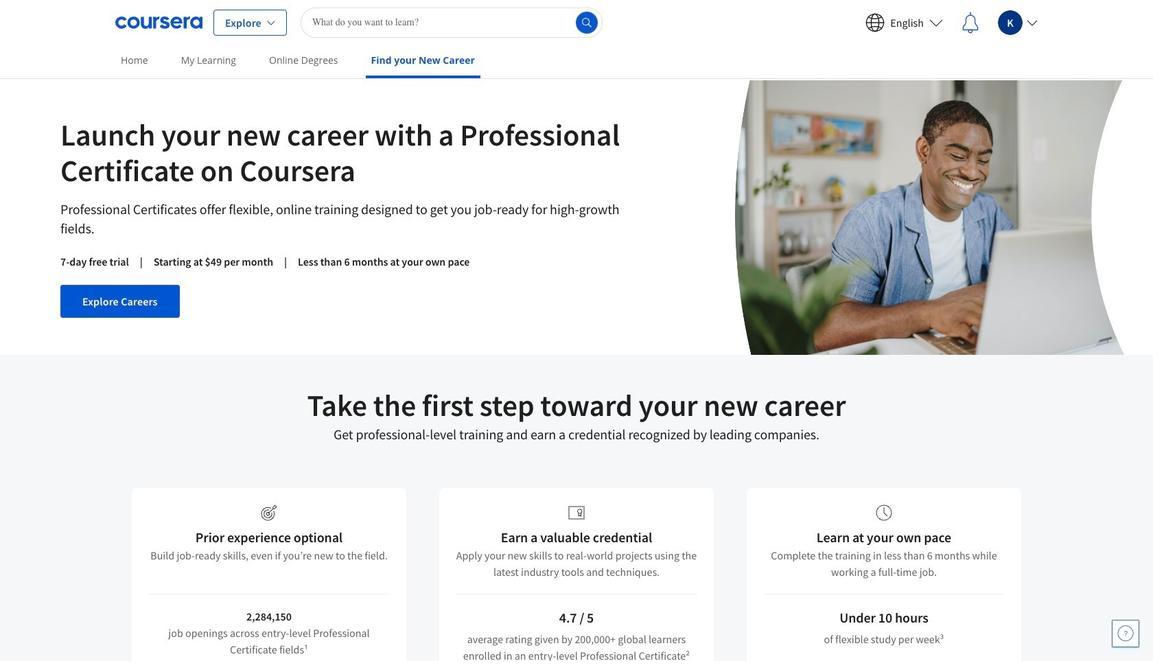 Task type: locate. For each thing, give the bounding box(es) containing it.
coursera image
[[115, 11, 203, 33]]

None search field
[[301, 7, 603, 37]]



Task type: describe. For each thing, give the bounding box(es) containing it.
help center image
[[1118, 625, 1134, 642]]

What do you want to learn? text field
[[301, 7, 603, 37]]



Task type: vqa. For each thing, say whether or not it's contained in the screenshot.
"for" corresponding to IBM Data Engineering Professional Certificate
no



